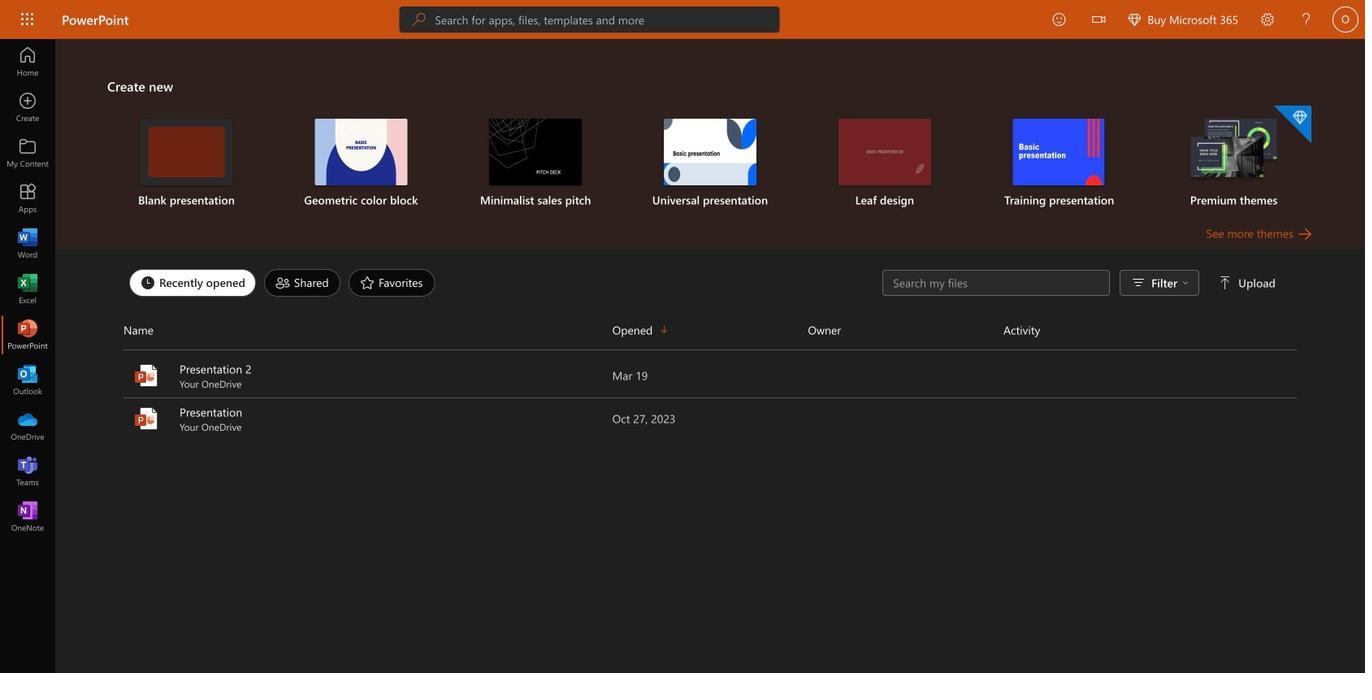 Task type: vqa. For each thing, say whether or not it's contained in the screenshot.
2nd Your from the bottom
no



Task type: locate. For each thing, give the bounding box(es) containing it.
list
[[107, 104, 1314, 224]]

1 horizontal spatial powerpoint image
[[133, 406, 159, 432]]

minimalist sales pitch image
[[489, 119, 582, 185]]

my content image
[[20, 145, 36, 161]]

premium themes image
[[1188, 119, 1281, 184]]

excel image
[[20, 281, 36, 297]]

shared element
[[264, 269, 341, 297]]

banner
[[0, 0, 1366, 42]]

name presentation cell
[[124, 404, 613, 433]]

universal presentation element
[[633, 119, 788, 208]]

recently opened element
[[129, 269, 256, 297]]

1 vertical spatial powerpoint image
[[133, 406, 159, 432]]

row
[[124, 317, 1297, 350]]

powerpoint image
[[20, 327, 36, 343], [133, 406, 159, 432]]

powerpoint image down powerpoint image
[[133, 406, 159, 432]]

activity, column 4 of 4 column header
[[1004, 317, 1297, 343]]

tab
[[125, 269, 260, 297], [260, 269, 345, 297], [345, 269, 439, 297]]

navigation
[[0, 39, 55, 540]]

application
[[0, 39, 1366, 673]]

geometric color block element
[[284, 119, 439, 208]]

None search field
[[399, 7, 780, 33]]

powerpoint image up outlook 'icon'
[[20, 327, 36, 343]]

onenote image
[[20, 509, 36, 525]]

Search box. Suggestions appear as you type. search field
[[435, 7, 780, 33]]

0 vertical spatial powerpoint image
[[20, 327, 36, 343]]

outlook image
[[20, 372, 36, 389]]

3 tab from the left
[[345, 269, 439, 297]]

minimalist sales pitch element
[[458, 119, 613, 208]]

leaf design element
[[807, 119, 963, 208]]

tab list
[[125, 265, 883, 301]]

favorites element
[[349, 269, 435, 297]]

main content
[[55, 39, 1366, 441]]

onedrive image
[[20, 418, 36, 434]]



Task type: describe. For each thing, give the bounding box(es) containing it.
geometric color block image
[[315, 119, 407, 185]]

create image
[[20, 99, 36, 115]]

word image
[[20, 236, 36, 252]]

displaying 2 out of 11 files. status
[[883, 270, 1279, 296]]

2 tab from the left
[[260, 269, 345, 297]]

home image
[[20, 54, 36, 70]]

1 tab from the left
[[125, 269, 260, 297]]

powerpoint image inside the name presentation cell
[[133, 406, 159, 432]]

0 horizontal spatial powerpoint image
[[20, 327, 36, 343]]

training presentation image
[[1013, 119, 1106, 185]]

blank presentation element
[[109, 119, 264, 208]]

teams image
[[20, 463, 36, 480]]

Search my files text field
[[892, 275, 1101, 291]]

powerpoint image
[[133, 363, 159, 389]]

training presentation element
[[982, 119, 1137, 208]]

name presentation 2 cell
[[124, 361, 613, 390]]

leaf design image
[[839, 119, 931, 185]]

apps image
[[20, 190, 36, 206]]

premium themes element
[[1157, 106, 1312, 208]]

universal presentation image
[[664, 119, 757, 185]]

premium templates diamond image
[[1275, 106, 1312, 143]]



